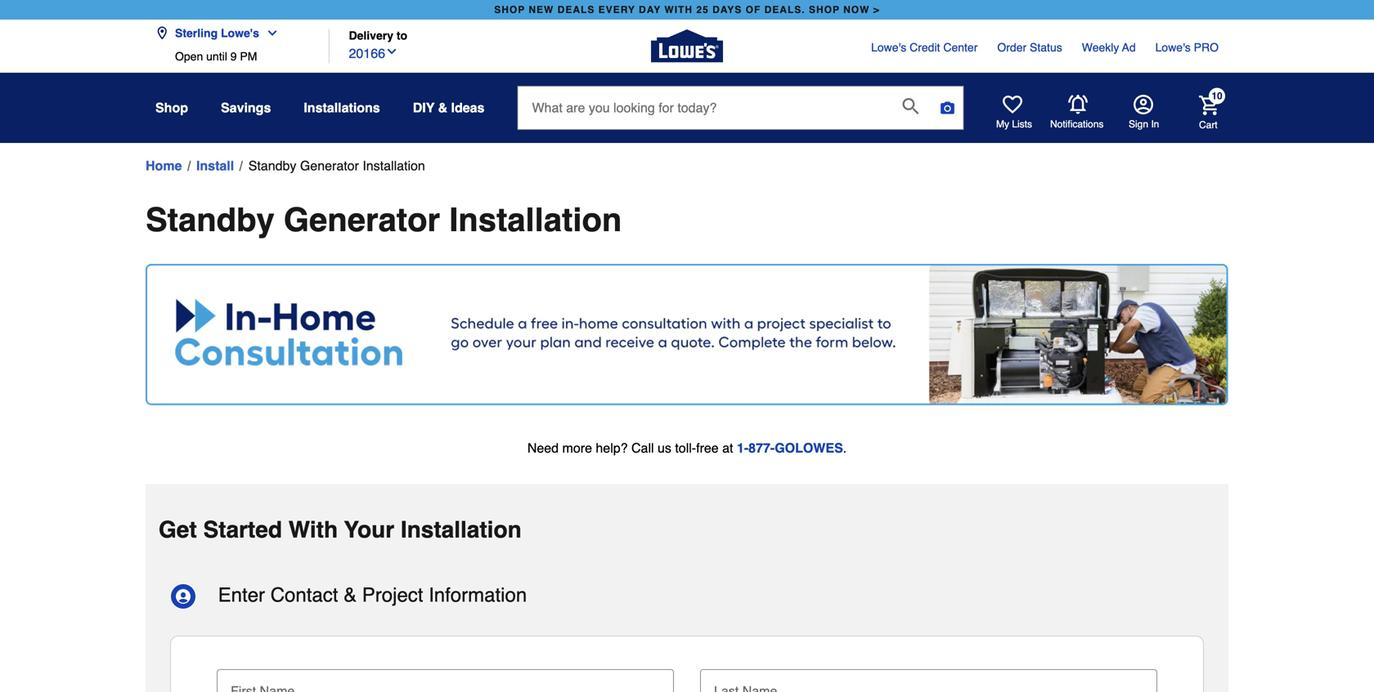 Task type: locate. For each thing, give the bounding box(es) containing it.
lowe's up 9
[[221, 27, 259, 40]]

chevron down image
[[259, 27, 279, 40], [385, 45, 398, 58]]

1 horizontal spatial chevron down image
[[385, 45, 398, 58]]

1 vertical spatial chevron down image
[[385, 45, 398, 58]]

2 horizontal spatial lowe's
[[1155, 41, 1191, 54]]

install link
[[196, 156, 234, 176]]

weekly ad link
[[1082, 39, 1136, 56]]

home link
[[146, 156, 182, 176]]

generator down standby generator installation link
[[284, 201, 440, 239]]

sterling lowe's
[[175, 27, 259, 40]]

status
[[1030, 41, 1062, 54]]

open until 9 pm
[[175, 50, 257, 63]]

center
[[943, 41, 978, 54]]

notifications
[[1050, 119, 1104, 130]]

0 vertical spatial chevron down image
[[259, 27, 279, 40]]

standby down install link
[[146, 201, 275, 239]]

1 horizontal spatial lowe's
[[871, 41, 906, 54]]

10
[[1212, 90, 1222, 102]]

0 vertical spatial standby
[[248, 158, 296, 173]]

days
[[712, 4, 742, 16]]

1 horizontal spatial shop
[[809, 4, 840, 16]]

& left "project"
[[344, 584, 357, 607]]

of
[[746, 4, 761, 16]]

0 horizontal spatial &
[[344, 584, 357, 607]]

standby generator installation down installations button
[[248, 158, 425, 173]]

installation
[[363, 158, 425, 173], [449, 201, 622, 239], [401, 517, 522, 543]]

0 vertical spatial generator
[[300, 158, 359, 173]]

lowe's home improvement account image
[[1134, 95, 1153, 115]]

deals
[[558, 4, 595, 16]]

1 vertical spatial standby
[[146, 201, 275, 239]]

None search field
[[517, 86, 964, 145]]

20166 button
[[349, 42, 398, 63]]

generator
[[300, 158, 359, 173], [284, 201, 440, 239]]

shop
[[494, 4, 525, 16], [809, 4, 840, 16]]

now
[[843, 4, 870, 16]]

pro
[[1194, 41, 1219, 54]]

& right diy
[[438, 100, 447, 115]]

sterling lowe's button
[[155, 17, 285, 50]]

project
[[362, 584, 423, 607]]

delivery
[[349, 29, 393, 42]]

shop left new
[[494, 4, 525, 16]]

0 horizontal spatial lowe's
[[221, 27, 259, 40]]

enter contact & project information
[[218, 584, 527, 607]]

standby generator installation down standby generator installation link
[[146, 201, 622, 239]]

my
[[996, 119, 1009, 130]]

install
[[196, 158, 234, 173]]

standby inside standby generator installation link
[[248, 158, 296, 173]]

25
[[696, 4, 709, 16]]

0 horizontal spatial shop
[[494, 4, 525, 16]]

shop left now
[[809, 4, 840, 16]]

1 vertical spatial generator
[[284, 201, 440, 239]]

& inside button
[[438, 100, 447, 115]]

search image
[[902, 98, 919, 115]]

with
[[288, 517, 338, 543]]

information
[[429, 584, 527, 607]]

camera image
[[939, 100, 956, 116]]

generator down installations button
[[300, 158, 359, 173]]

my lists link
[[996, 95, 1032, 131]]

standby generator installation
[[248, 158, 425, 173], [146, 201, 622, 239]]

shop new deals every day with 25 days of deals. shop now >
[[494, 4, 880, 16]]

.
[[843, 441, 847, 456]]

my lists
[[996, 119, 1032, 130]]

free
[[696, 441, 719, 456]]

2 shop from the left
[[809, 4, 840, 16]]

need
[[527, 441, 559, 456]]

installations button
[[304, 93, 380, 123]]

1 horizontal spatial &
[[438, 100, 447, 115]]

credit
[[910, 41, 940, 54]]

help?
[[596, 441, 628, 456]]

more
[[562, 441, 592, 456]]

lowe's left pro
[[1155, 41, 1191, 54]]

1 vertical spatial standby generator installation
[[146, 201, 622, 239]]

order status
[[997, 41, 1062, 54]]

get started with your installation
[[159, 517, 522, 543]]

ad
[[1122, 41, 1136, 54]]

toll-
[[675, 441, 696, 456]]

1 shop from the left
[[494, 4, 525, 16]]

standby right install
[[248, 158, 296, 173]]

0 vertical spatial &
[[438, 100, 447, 115]]

location image
[[155, 27, 168, 40]]

every
[[598, 4, 635, 16]]

open
[[175, 50, 203, 63]]

877-
[[748, 441, 775, 456]]

lowe's home improvement lists image
[[1003, 95, 1022, 115]]

sign
[[1129, 119, 1148, 130]]

lowe's pro link
[[1155, 39, 1219, 56]]

0 horizontal spatial chevron down image
[[259, 27, 279, 40]]

&
[[438, 100, 447, 115], [344, 584, 357, 607]]

standby
[[248, 158, 296, 173], [146, 201, 275, 239]]

lowe's
[[221, 27, 259, 40], [871, 41, 906, 54], [1155, 41, 1191, 54]]

lowe's left credit
[[871, 41, 906, 54]]

contact and project information image
[[170, 584, 196, 610]]

sign in button
[[1129, 95, 1159, 131]]



Task type: describe. For each thing, give the bounding box(es) containing it.
need more help? call us toll-free at 1-877-golowes .
[[527, 441, 847, 456]]

shop new deals every day with 25 days of deals. shop now > link
[[491, 0, 883, 20]]

lowe's home improvement notification center image
[[1068, 95, 1088, 115]]

20166
[[349, 46, 385, 61]]

weekly ad
[[1082, 41, 1136, 54]]

delivery to
[[349, 29, 407, 42]]

with
[[664, 4, 693, 16]]

day
[[639, 4, 661, 16]]

sign in
[[1129, 119, 1159, 130]]

lists
[[1012, 119, 1032, 130]]

call
[[631, 441, 654, 456]]

weekly
[[1082, 41, 1119, 54]]

savings button
[[221, 93, 271, 123]]

Last Name text field
[[707, 670, 1151, 693]]

at
[[722, 441, 733, 456]]

lowe's home improvement logo image
[[651, 10, 723, 82]]

order status link
[[997, 39, 1062, 56]]

1 vertical spatial &
[[344, 584, 357, 607]]

schedule a free in-home consultation to go over your plan and receive a quote. complete form below. image
[[146, 264, 1228, 406]]

>
[[873, 4, 880, 16]]

deals.
[[764, 4, 805, 16]]

2 vertical spatial installation
[[401, 517, 522, 543]]

0 vertical spatial installation
[[363, 158, 425, 173]]

1 vertical spatial installation
[[449, 201, 622, 239]]

Search Query text field
[[518, 87, 889, 129]]

lowe's for lowe's pro
[[1155, 41, 1191, 54]]

9
[[230, 50, 237, 63]]

your
[[344, 517, 394, 543]]

0 vertical spatial standby generator installation
[[248, 158, 425, 173]]

First Name text field
[[223, 670, 667, 693]]

golowes
[[775, 441, 843, 456]]

lowe's credit center link
[[871, 39, 978, 56]]

lowe's for lowe's credit center
[[871, 41, 906, 54]]

ideas
[[451, 100, 485, 115]]

standby generator installation link
[[248, 156, 425, 176]]

installations
[[304, 100, 380, 115]]

shop button
[[155, 93, 188, 123]]

1-877-golowes link
[[737, 441, 843, 456]]

get
[[159, 517, 197, 543]]

us
[[658, 441, 671, 456]]

diy
[[413, 100, 434, 115]]

started
[[203, 517, 282, 543]]

order
[[997, 41, 1027, 54]]

shop
[[155, 100, 188, 115]]

contact
[[270, 584, 338, 607]]

until
[[206, 50, 227, 63]]

1-
[[737, 441, 748, 456]]

enter
[[218, 584, 265, 607]]

sterling
[[175, 27, 218, 40]]

new
[[529, 4, 554, 16]]

lowe's inside button
[[221, 27, 259, 40]]

lowe's home improvement cart image
[[1199, 95, 1219, 115]]

savings
[[221, 100, 271, 115]]

in
[[1151, 119, 1159, 130]]

chevron down image inside '20166' button
[[385, 45, 398, 58]]

lowe's pro
[[1155, 41, 1219, 54]]

diy & ideas button
[[413, 93, 485, 123]]

to
[[397, 29, 407, 42]]

lowe's credit center
[[871, 41, 978, 54]]

cart
[[1199, 119, 1218, 131]]

diy & ideas
[[413, 100, 485, 115]]

chevron down image inside sterling lowe's button
[[259, 27, 279, 40]]

home
[[146, 158, 182, 173]]

pm
[[240, 50, 257, 63]]



Task type: vqa. For each thing, say whether or not it's contained in the screenshot.
the Installations button
yes



